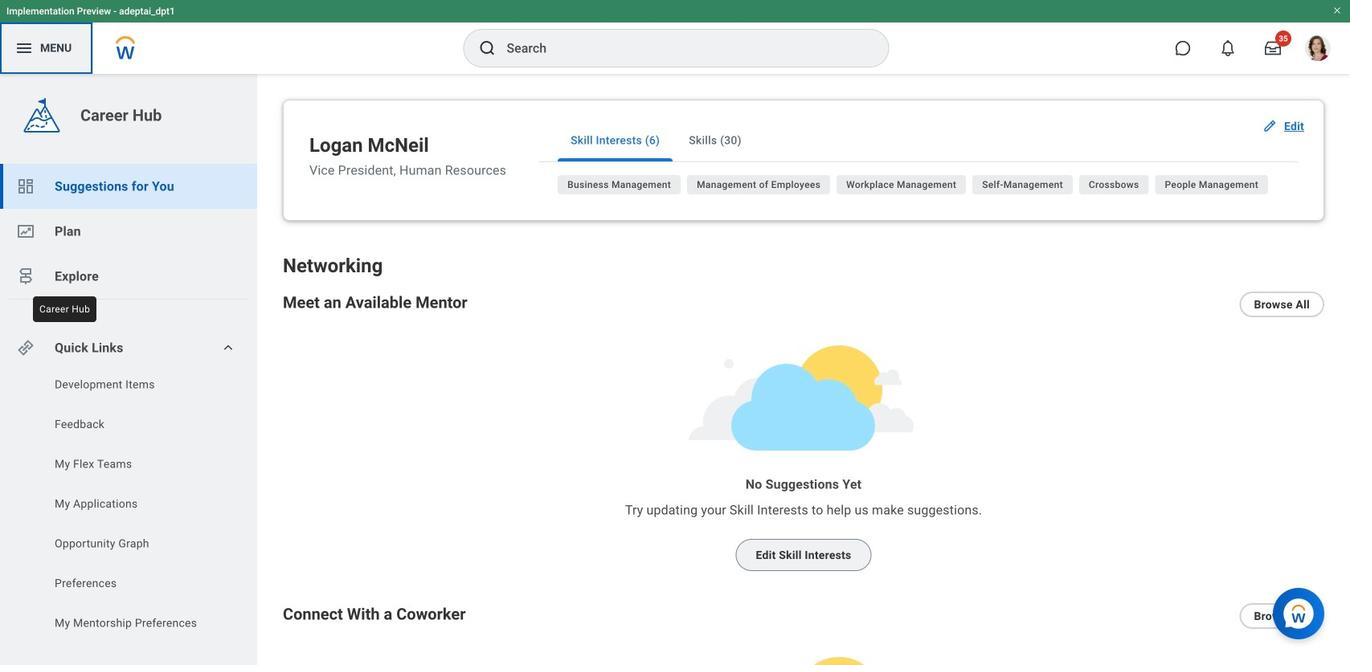 Task type: describe. For each thing, give the bounding box(es) containing it.
onboarding home image
[[16, 222, 35, 241]]

close environment banner image
[[1333, 6, 1342, 15]]

profile logan mcneil image
[[1305, 35, 1331, 64]]

dashboard image
[[16, 177, 35, 196]]

notifications large image
[[1220, 40, 1236, 56]]

justify image
[[14, 39, 34, 58]]



Task type: locate. For each thing, give the bounding box(es) containing it.
chevron up small image
[[220, 340, 236, 356]]

quick links element
[[16, 332, 244, 364]]

Search Workday  search field
[[507, 31, 856, 66]]

search image
[[478, 39, 497, 58]]

banner
[[0, 0, 1350, 74]]

tab list
[[539, 120, 1298, 162]]

edit image
[[1262, 118, 1278, 134]]

link image
[[16, 338, 35, 358]]

timeline milestone image
[[16, 267, 35, 286]]

inbox large image
[[1265, 40, 1281, 56]]

list
[[0, 164, 257, 299], [558, 175, 1298, 201], [0, 377, 257, 636]]



Task type: vqa. For each thing, say whether or not it's contained in the screenshot.
how on the bottom of page
no



